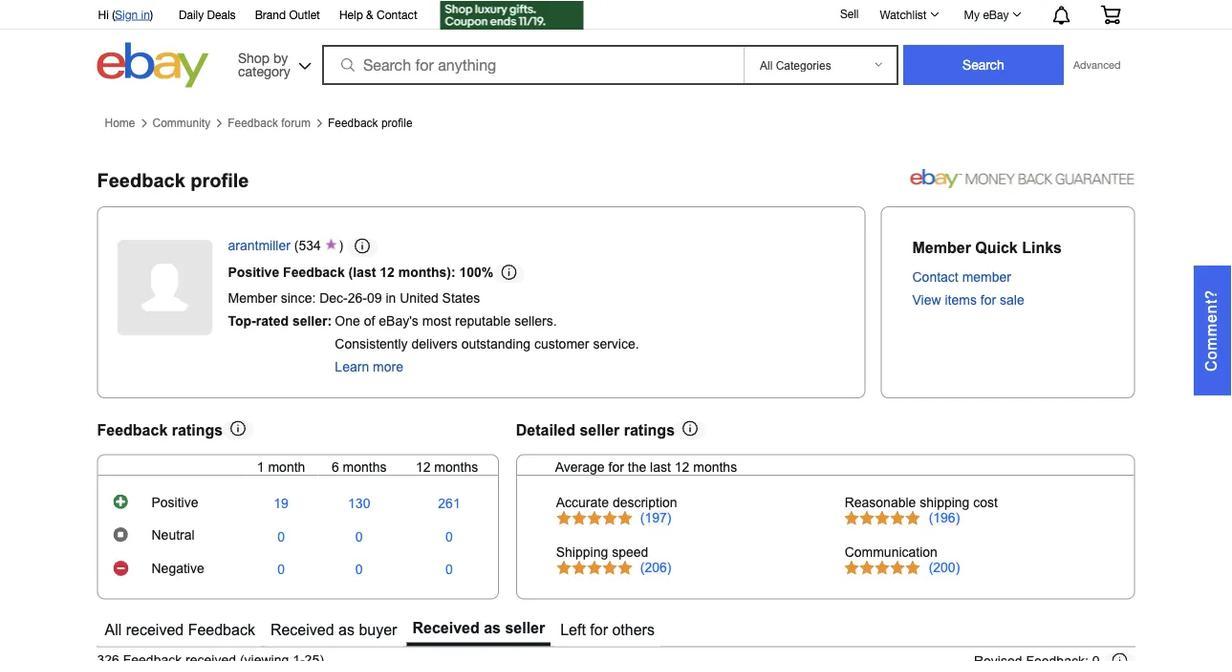 Task type: locate. For each thing, give the bounding box(es) containing it.
sale
[[1000, 293, 1024, 308]]

0 horizontal spatial profile
[[191, 170, 249, 191]]

last
[[650, 460, 671, 475]]

months
[[343, 460, 387, 475], [434, 460, 478, 475], [693, 460, 737, 475]]

my ebay link
[[954, 3, 1030, 26]]

as for buyer
[[338, 622, 355, 639]]

feedback profile page for arantmiller element
[[97, 170, 249, 191]]

12 months
[[416, 460, 478, 475]]

1 vertical spatial feedback profile
[[97, 170, 249, 191]]

none submit inside shop by category banner
[[903, 45, 1064, 85]]

) inside account navigation
[[150, 8, 153, 21]]

for
[[981, 293, 996, 308], [608, 460, 624, 475], [590, 622, 608, 639]]

learn more link
[[335, 360, 403, 375]]

contact inside account navigation
[[377, 8, 417, 21]]

0 vertical spatial (
[[112, 8, 115, 21]]

0 vertical spatial feedback profile
[[328, 117, 413, 129]]

feedback profile down community link
[[97, 170, 249, 191]]

1 horizontal spatial ratings
[[624, 421, 675, 439]]

in right 'sign'
[[141, 8, 150, 21]]

member for member quick links
[[912, 239, 971, 256]]

( inside account navigation
[[112, 8, 115, 21]]

positive up 'neutral'
[[152, 495, 198, 510]]

200 ratings received on communication. click to check average rating. element
[[929, 560, 960, 575]]

as left the buyer
[[338, 622, 355, 639]]

1 vertical spatial member
[[228, 291, 277, 306]]

months):
[[398, 265, 456, 280]]

1 vertical spatial (
[[294, 239, 299, 253]]

1 horizontal spatial months
[[434, 460, 478, 475]]

0 horizontal spatial (
[[112, 8, 115, 21]]

2 vertical spatial for
[[590, 622, 608, 639]]

brand
[[255, 8, 286, 21]]

0 horizontal spatial )
[[150, 8, 153, 21]]

seller
[[580, 421, 620, 439], [505, 620, 545, 637]]

(206) button
[[640, 560, 671, 576]]

months for 12 months
[[434, 460, 478, 475]]

shop
[[238, 50, 270, 65]]

cost
[[973, 496, 998, 511]]

quick
[[975, 239, 1018, 256]]

1 vertical spatial profile
[[191, 170, 249, 191]]

2 months from the left
[[434, 460, 478, 475]]

0 horizontal spatial received
[[270, 622, 334, 639]]

100%
[[459, 265, 494, 280]]

profile
[[381, 117, 413, 129], [191, 170, 249, 191]]

19
[[274, 497, 289, 512]]

1 vertical spatial )
[[339, 239, 347, 253]]

feedback inside feedback forum link
[[228, 117, 278, 129]]

arantmiller ( 534
[[228, 239, 321, 253]]

0 vertical spatial for
[[981, 293, 996, 308]]

received left the buyer
[[270, 622, 334, 639]]

as left left
[[484, 620, 501, 637]]

0 button
[[277, 530, 285, 545], [355, 530, 363, 545], [446, 530, 453, 545], [277, 563, 285, 578], [355, 563, 363, 578], [446, 563, 453, 578]]

top-
[[228, 314, 256, 329]]

0 vertical spatial seller
[[580, 421, 620, 439]]

0 horizontal spatial months
[[343, 460, 387, 475]]

member inside member since: dec-26-09 in united states top-rated seller: one of ebay's most reputable sellers. consistently delivers outstanding customer service. learn more
[[228, 291, 277, 306]]

positive down arantmiller link
[[228, 265, 279, 280]]

12
[[380, 265, 395, 280], [416, 460, 431, 475], [675, 460, 690, 475]]

1 vertical spatial seller
[[505, 620, 545, 637]]

1 horizontal spatial profile
[[381, 117, 413, 129]]

customer
[[534, 337, 589, 352]]

1 ratings from the left
[[172, 421, 223, 439]]

0 vertical spatial profile
[[381, 117, 413, 129]]

1 vertical spatial positive
[[152, 495, 198, 510]]

contact up view at the right top
[[912, 270, 959, 285]]

12 right the last
[[675, 460, 690, 475]]

0 vertical spatial member
[[912, 239, 971, 256]]

0 horizontal spatial ratings
[[172, 421, 223, 439]]

0 vertical spatial contact
[[377, 8, 417, 21]]

feedback forum link
[[228, 117, 311, 130]]

watchlist
[[880, 8, 927, 21]]

1 horizontal spatial as
[[484, 620, 501, 637]]

0 vertical spatial in
[[141, 8, 150, 21]]

0 vertical spatial )
[[150, 8, 153, 21]]

all received feedback
[[105, 622, 255, 639]]

130 button
[[348, 497, 370, 512]]

12 right (last
[[380, 265, 395, 280]]

0 horizontal spatial feedback profile
[[97, 170, 249, 191]]

of
[[364, 314, 375, 329]]

2 horizontal spatial months
[[693, 460, 737, 475]]

months right 6
[[343, 460, 387, 475]]

1 horizontal spatial seller
[[580, 421, 620, 439]]

member
[[912, 239, 971, 256], [228, 291, 277, 306]]

1 vertical spatial contact
[[912, 270, 959, 285]]

(197)
[[640, 511, 671, 526]]

one
[[335, 314, 360, 329]]

months right the last
[[693, 460, 737, 475]]

19 button
[[274, 497, 289, 512]]

ebay money back guarantee policy image
[[911, 166, 1135, 188]]

detailed
[[516, 421, 575, 439]]

feedback score is 534 element
[[299, 239, 321, 257]]

as for seller
[[484, 620, 501, 637]]

in right 09
[[386, 291, 396, 306]]

arantmiller link
[[228, 239, 290, 257]]

0 horizontal spatial as
[[338, 622, 355, 639]]

261 button
[[438, 497, 460, 512]]

for down member
[[981, 293, 996, 308]]

( inside feedback profile main content
[[294, 239, 299, 253]]

home link
[[105, 117, 135, 130]]

reasonable
[[845, 496, 916, 511]]

for right left
[[590, 622, 608, 639]]

0 horizontal spatial positive
[[152, 495, 198, 510]]

130
[[348, 497, 370, 512]]

1 horizontal spatial positive
[[228, 265, 279, 280]]

contact
[[377, 8, 417, 21], [912, 270, 959, 285]]

(197) button
[[640, 511, 671, 526]]

received right the buyer
[[412, 620, 480, 637]]

1 horizontal spatial in
[[386, 291, 396, 306]]

1 horizontal spatial member
[[912, 239, 971, 256]]

as
[[484, 620, 501, 637], [338, 622, 355, 639]]

comment?
[[1203, 290, 1220, 372]]

delivers
[[412, 337, 458, 352]]

3 months from the left
[[693, 460, 737, 475]]

feedback forum
[[228, 117, 311, 129]]

for left the
[[608, 460, 624, 475]]

( right arantmiller
[[294, 239, 299, 253]]

help
[[339, 8, 363, 21]]

0
[[277, 530, 285, 544], [355, 530, 363, 544], [446, 530, 453, 544], [277, 563, 285, 577], [355, 563, 363, 577], [446, 563, 453, 577]]

for inside button
[[590, 622, 608, 639]]

neutral
[[152, 528, 195, 543]]

6
[[332, 460, 339, 475]]

months up 261
[[434, 460, 478, 475]]

ebay's
[[379, 314, 419, 329]]

description
[[613, 496, 677, 511]]

seller:
[[292, 314, 332, 329]]

0 horizontal spatial 12
[[380, 265, 395, 280]]

member up top-
[[228, 291, 277, 306]]

feedback inside the all received feedback button
[[188, 622, 255, 639]]

1 horizontal spatial )
[[339, 239, 347, 253]]

( right hi
[[112, 8, 115, 21]]

received for received as seller
[[412, 620, 480, 637]]

feedback
[[228, 117, 278, 129], [328, 117, 378, 129], [97, 170, 185, 191], [283, 265, 345, 280], [97, 421, 168, 439], [188, 622, 255, 639]]

1 horizontal spatial received
[[412, 620, 480, 637]]

0 vertical spatial positive
[[228, 265, 279, 280]]

seller up average
[[580, 421, 620, 439]]

12 right 6 months
[[416, 460, 431, 475]]

member
[[962, 270, 1011, 285]]

positive for positive feedback (last 12 months): 100%
[[228, 265, 279, 280]]

accurate description
[[556, 496, 677, 511]]

1
[[257, 460, 264, 475]]

outstanding
[[461, 337, 531, 352]]

) up positive feedback (last 12 months): 100%
[[339, 239, 347, 253]]

1 months from the left
[[343, 460, 387, 475]]

Search for anything text field
[[325, 47, 740, 83]]

534
[[299, 239, 321, 253]]

None submit
[[903, 45, 1064, 85]]

1 vertical spatial for
[[608, 460, 624, 475]]

) right 'sign'
[[150, 8, 153, 21]]

2 ratings from the left
[[624, 421, 675, 439]]

profile for "feedback profile" link in the left of the page
[[381, 117, 413, 129]]

1 month
[[257, 460, 305, 475]]

my
[[964, 8, 980, 21]]

received for received as buyer
[[270, 622, 334, 639]]

member quick links
[[912, 239, 1062, 256]]

contact right &
[[377, 8, 417, 21]]

0 horizontal spatial member
[[228, 291, 277, 306]]

0 horizontal spatial contact
[[377, 8, 417, 21]]

1 horizontal spatial feedback profile
[[328, 117, 413, 129]]

1 horizontal spatial contact
[[912, 270, 959, 285]]

for for average for the last 12 months
[[608, 460, 624, 475]]

seller left left
[[505, 620, 545, 637]]

feedback profile right forum
[[328, 117, 413, 129]]

user profile for arantmiller image
[[117, 240, 213, 336]]

(last
[[348, 265, 376, 280]]

seller inside received as seller button
[[505, 620, 545, 637]]

0 horizontal spatial in
[[141, 8, 150, 21]]

(
[[112, 8, 115, 21], [294, 239, 299, 253]]

1 horizontal spatial (
[[294, 239, 299, 253]]

0 horizontal spatial seller
[[505, 620, 545, 637]]

most
[[422, 314, 451, 329]]

member up contact member link
[[912, 239, 971, 256]]

1 vertical spatial in
[[386, 291, 396, 306]]

items
[[945, 293, 977, 308]]

detailed seller ratings
[[516, 421, 675, 439]]

learn
[[335, 360, 369, 375]]

shipping speed
[[556, 545, 648, 560]]



Task type: vqa. For each thing, say whether or not it's contained in the screenshot.


Task type: describe. For each thing, give the bounding box(es) containing it.
197 ratings received on accurate description. click to check average rating. element
[[640, 511, 671, 526]]

home
[[105, 117, 135, 129]]

(206)
[[640, 560, 671, 575]]

( for 534
[[294, 239, 299, 253]]

brand outlet link
[[255, 5, 320, 26]]

feedback profile main content
[[97, 108, 1232, 661]]

all received feedback button
[[99, 615, 261, 646]]

feedback profile for feedback profile page for arantmiller element
[[97, 170, 249, 191]]

196 ratings received on reasonable shipping cost. click to check average rating. element
[[929, 511, 960, 526]]

member since: dec-26-09 in united states top-rated seller: one of ebay's most reputable sellers. consistently delivers outstanding customer service. learn more
[[228, 291, 639, 375]]

206 ratings received on shipping speed. click to check average rating. element
[[640, 560, 671, 575]]

sell link
[[832, 7, 867, 20]]

shipping
[[556, 545, 608, 560]]

left
[[560, 622, 586, 639]]

contact inside contact member view items for sale
[[912, 270, 959, 285]]

contact member link
[[912, 270, 1011, 285]]

get the coupon image
[[440, 1, 584, 30]]

1 horizontal spatial 12
[[416, 460, 431, 475]]

more
[[373, 360, 403, 375]]

for inside contact member view items for sale
[[981, 293, 996, 308]]

hi ( sign in )
[[98, 8, 153, 21]]

help & contact link
[[339, 5, 417, 26]]

links
[[1022, 239, 1062, 256]]

received as buyer
[[270, 622, 397, 639]]

6 months
[[332, 460, 387, 475]]

by
[[273, 50, 288, 65]]

sign
[[115, 8, 138, 21]]

advanced link
[[1064, 46, 1130, 84]]

the
[[628, 460, 646, 475]]

shop by category
[[238, 50, 290, 79]]

profile for feedback profile page for arantmiller element
[[191, 170, 249, 191]]

hi
[[98, 8, 109, 21]]

feedback profile link
[[328, 117, 413, 130]]

daily
[[179, 8, 204, 21]]

feedback ratings
[[97, 421, 223, 439]]

outlet
[[289, 8, 320, 21]]

in inside account navigation
[[141, 8, 150, 21]]

&
[[366, 8, 373, 21]]

community link
[[152, 117, 210, 130]]

rated
[[256, 314, 289, 329]]

account navigation
[[87, 0, 1135, 32]]

accurate
[[556, 496, 609, 511]]

united
[[400, 291, 438, 306]]

deals
[[207, 8, 236, 21]]

your shopping cart image
[[1100, 5, 1122, 24]]

member for member since: dec-26-09 in united states top-rated seller: one of ebay's most reputable sellers. consistently delivers outstanding customer service. learn more
[[228, 291, 277, 306]]

in inside member since: dec-26-09 in united states top-rated seller: one of ebay's most reputable sellers. consistently delivers outstanding customer service. learn more
[[386, 291, 396, 306]]

forum
[[281, 117, 311, 129]]

09
[[367, 291, 382, 306]]

left for others
[[560, 622, 655, 639]]

feedback inside "feedback profile" link
[[328, 117, 378, 129]]

buyer
[[359, 622, 397, 639]]

average
[[555, 460, 605, 475]]

contact member view items for sale
[[912, 270, 1024, 308]]

all
[[105, 622, 122, 639]]

ebay
[[983, 8, 1009, 21]]

shop by category banner
[[87, 0, 1135, 93]]

2 horizontal spatial 12
[[675, 460, 690, 475]]

my ebay
[[964, 8, 1009, 21]]

received as seller button
[[407, 615, 551, 646]]

view
[[912, 293, 941, 308]]

speed
[[612, 545, 648, 560]]

daily deals
[[179, 8, 236, 21]]

since:
[[281, 291, 316, 306]]

reputable
[[455, 314, 511, 329]]

communication
[[845, 545, 938, 560]]

months for 6 months
[[343, 460, 387, 475]]

reasonable shipping cost
[[845, 496, 998, 511]]

arantmiller
[[228, 239, 290, 253]]

for for left for others
[[590, 622, 608, 639]]

26-
[[348, 291, 367, 306]]

shipping
[[920, 496, 970, 511]]

received as buyer button
[[265, 615, 403, 646]]

view items for sale link
[[912, 293, 1024, 308]]

average for the last 12 months
[[555, 460, 737, 475]]

positive for positive
[[152, 495, 198, 510]]

sell
[[840, 7, 859, 20]]

(200) button
[[929, 560, 960, 576]]

left for others button
[[555, 615, 660, 646]]

positive feedback (last 12 months): 100%
[[228, 265, 494, 280]]

dec-
[[319, 291, 348, 306]]

received as seller
[[412, 620, 545, 637]]

(196)
[[929, 511, 960, 526]]

261
[[438, 497, 460, 512]]

( for sign
[[112, 8, 115, 21]]

feedback profile for "feedback profile" link in the left of the page
[[328, 117, 413, 129]]

service.
[[593, 337, 639, 352]]

states
[[442, 291, 480, 306]]

daily deals link
[[179, 5, 236, 26]]

negative
[[152, 562, 204, 577]]

others
[[612, 622, 655, 639]]

) inside feedback profile main content
[[339, 239, 347, 253]]

(200)
[[929, 560, 960, 575]]

(196) button
[[929, 511, 960, 526]]

received
[[126, 622, 184, 639]]



